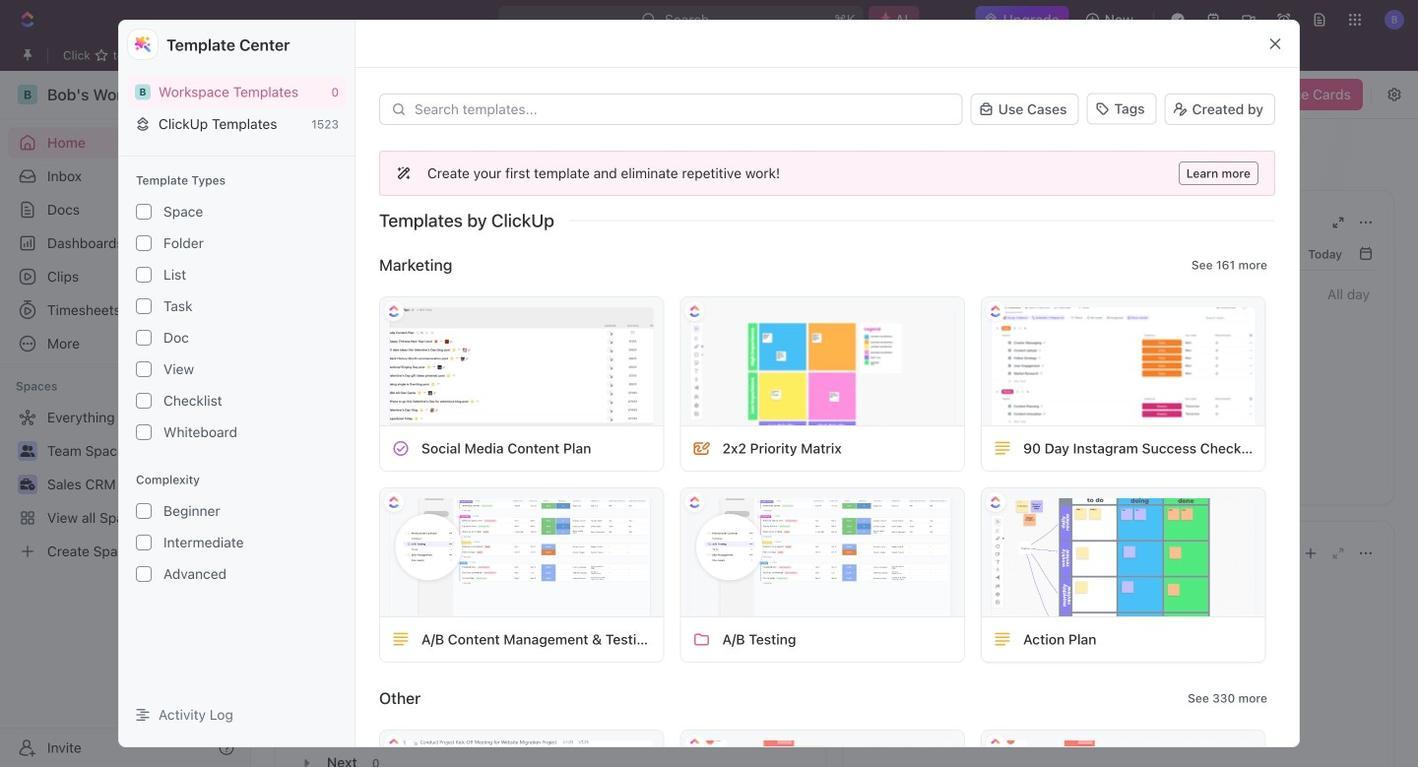 Task type: describe. For each thing, give the bounding box(es) containing it.
tree inside sidebar navigation
[[8, 402, 242, 568]]

1 horizontal spatial list template image
[[994, 440, 1012, 458]]

Search templates... text field
[[415, 101, 952, 117]]

folder template element
[[693, 631, 711, 649]]



Task type: vqa. For each thing, say whether or not it's contained in the screenshot.
tree inside the Sidebar navigation
yes



Task type: locate. For each thing, give the bounding box(es) containing it.
tree
[[8, 402, 242, 568]]

1 vertical spatial list template image
[[392, 631, 410, 649]]

None checkbox
[[136, 236, 152, 251], [136, 267, 152, 283], [136, 330, 152, 346], [136, 362, 152, 377], [136, 425, 152, 441], [136, 236, 152, 251], [136, 267, 152, 283], [136, 330, 152, 346], [136, 362, 152, 377], [136, 425, 152, 441]]

bob's workspace, , element
[[135, 84, 151, 100]]

whiteboard template element
[[693, 440, 711, 458]]

tab list
[[296, 570, 807, 618]]

sidebar navigation
[[0, 71, 251, 768]]

0 horizontal spatial list template image
[[392, 631, 410, 649]]

list template image
[[994, 440, 1012, 458], [392, 631, 410, 649]]

None checkbox
[[136, 204, 152, 220], [136, 299, 152, 314], [136, 393, 152, 409], [136, 504, 152, 519], [136, 535, 152, 551], [136, 567, 152, 582], [136, 204, 152, 220], [136, 299, 152, 314], [136, 393, 152, 409], [136, 504, 152, 519], [136, 535, 152, 551], [136, 567, 152, 582]]

list template element
[[994, 440, 1012, 458], [392, 631, 410, 649], [994, 631, 1012, 649]]

task template image
[[392, 440, 410, 458]]

0 vertical spatial list template image
[[994, 440, 1012, 458]]

folder template image
[[693, 631, 711, 649]]

list template image
[[994, 631, 1012, 649]]

task template element
[[392, 440, 410, 458]]

whiteboard template image
[[693, 440, 711, 458]]



